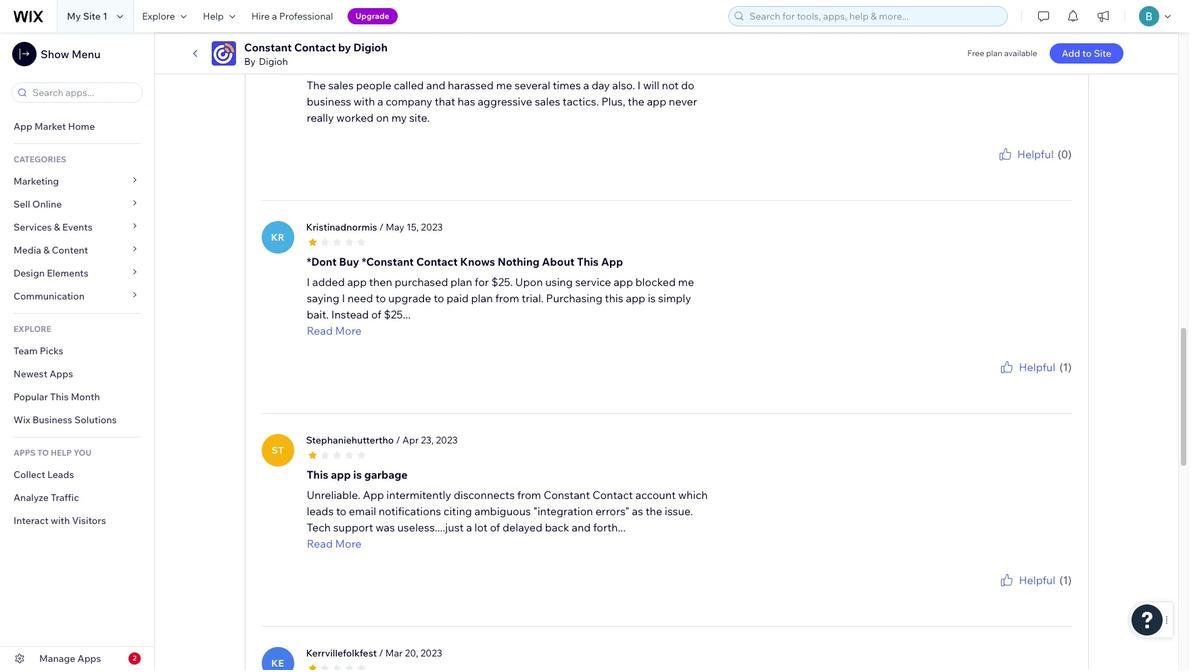 Task type: describe. For each thing, give the bounding box(es) containing it.
your for *dont buy *constant contact knows nothing about this app i added app then purchased plan for $25. upon using service app blocked me saying i need to upgrade to paid plan from trial. purchasing this app is simply bait. instead of $25... read more
[[1018, 375, 1035, 385]]

helpful button for *dont buy *constant contact knows nothing about this app i added app then purchased plan for $25. upon using service app blocked me saying i need to upgrade to paid plan from trial. purchasing this app is simply bait. instead of $25... read more
[[999, 359, 1056, 375]]

design
[[14, 267, 45, 279]]

business
[[32, 414, 72, 426]]

need
[[348, 291, 373, 305]]

read inside this app is garbage unreliable.  app intermitently disconnects from constant contact account which leads to email notifications citing ambiguous "integration errors" as the issue. tech support was useless....just a lot of delayed back and forth... read more
[[307, 537, 333, 551]]

1 your from the top
[[1018, 162, 1035, 172]]

a up on
[[378, 94, 383, 108]]

free
[[968, 48, 985, 58]]

services
[[14, 221, 52, 233]]

me inside *dont buy *constant contact knows nothing about this app i added app then purchased plan for $25. upon using service app blocked me saying i need to upgrade to paid plan from trial. purchasing this app is simply bait. instead of $25... read more
[[678, 275, 694, 289]]

app inside sidebar element
[[14, 120, 32, 133]]

upgrade
[[388, 291, 431, 305]]

st
[[272, 444, 284, 456]]

was
[[376, 521, 395, 534]]

this inside *dont buy *constant contact knows nothing about this app i added app then purchased plan for $25. upon using service app blocked me saying i need to upgrade to paid plan from trial. purchasing this app is simply bait. instead of $25... read more
[[577, 255, 599, 268]]

helpful button for this app is garbage unreliable.  app intermitently disconnects from constant contact account which leads to email notifications citing ambiguous "integration errors" as the issue. tech support was useless....just a lot of delayed back and forth... read more
[[999, 572, 1056, 588]]

contact inside *dont buy *constant contact knows nothing about this app i added app then purchased plan for $25. upon using service app blocked me saying i need to upgrade to paid plan from trial. purchasing this app is simply bait. instead of $25... read more
[[416, 255, 458, 268]]

my
[[391, 111, 407, 124]]

add
[[1062, 47, 1081, 60]]

interact with visitors link
[[0, 509, 154, 532]]

apps to help you
[[14, 448, 91, 458]]

forth...
[[593, 521, 626, 534]]

& for events
[[54, 221, 60, 233]]

explore
[[14, 324, 51, 334]]

month
[[71, 391, 100, 403]]

to down "then"
[[376, 291, 386, 305]]

to
[[37, 448, 49, 458]]

tech
[[307, 521, 331, 534]]

"integration
[[534, 504, 593, 518]]

my site 1
[[67, 10, 108, 22]]

and inside the sales people called and harassed me several times a day also. i will not do business with a company that has aggressive sales tactics. plus, the app never really worked on my site.
[[426, 78, 446, 92]]

app right this
[[626, 291, 645, 305]]

0 horizontal spatial i
[[307, 275, 310, 289]]

trial.
[[522, 291, 544, 305]]

newest apps
[[14, 368, 73, 380]]

unreliable.
[[307, 488, 361, 502]]

2 vertical spatial plan
[[471, 291, 493, 305]]

design elements link
[[0, 262, 154, 285]]

notifications
[[379, 504, 441, 518]]

for inside *dont buy *constant contact knows nothing about this app i added app then purchased plan for $25. upon using service app blocked me saying i need to upgrade to paid plan from trial. purchasing this app is simply bait. instead of $25... read more
[[475, 275, 489, 289]]

thank for this app is garbage unreliable.  app intermitently disconnects from constant contact account which leads to email notifications citing ambiguous "integration errors" as the issue. tech support was useless....just a lot of delayed back and forth... read more
[[965, 588, 988, 599]]

for for / apr 23, 2023
[[1005, 588, 1016, 599]]

your for this app is garbage unreliable.  app intermitently disconnects from constant contact account which leads to email notifications citing ambiguous "integration errors" as the issue. tech support was useless....just a lot of delayed back and forth... read more
[[1018, 588, 1035, 599]]

thank for *dont buy *constant contact knows nothing about this app i added app then purchased plan for $25. upon using service app blocked me saying i need to upgrade to paid plan from trial. purchasing this app is simply bait. instead of $25... read more
[[965, 375, 988, 385]]

as
[[632, 504, 643, 518]]

analyze traffic link
[[0, 486, 154, 509]]

thank you for your feedback for this app is garbage unreliable.  app intermitently disconnects from constant contact account which leads to email notifications citing ambiguous "integration errors" as the issue. tech support was useless....just a lot of delayed back and forth... read more
[[965, 588, 1072, 599]]

times
[[553, 78, 581, 92]]

site.
[[409, 111, 430, 124]]

really
[[307, 111, 334, 124]]

ke
[[271, 657, 284, 670]]

buy
[[339, 255, 359, 268]]

collect leads
[[14, 469, 74, 481]]

marketing
[[14, 175, 59, 187]]

0 vertical spatial plan
[[987, 48, 1003, 58]]

manage
[[39, 653, 75, 665]]

app up this
[[614, 275, 633, 289]]

added
[[312, 275, 345, 289]]

disconnects
[[454, 488, 515, 502]]

harassed
[[448, 78, 494, 92]]

20,
[[405, 647, 418, 659]]

bait.
[[307, 308, 329, 321]]

garbage
[[364, 468, 408, 481]]

1 thank you for your feedback from the top
[[965, 162, 1072, 172]]

team
[[14, 345, 38, 357]]

1
[[103, 10, 108, 22]]

free plan available
[[968, 48, 1038, 58]]

aggressive
[[478, 94, 533, 108]]

2023 for smp399 / jun 22, 2023
[[387, 24, 409, 36]]

kerrvillefolkfest / mar 20, 2023
[[306, 647, 442, 659]]

0 horizontal spatial site
[[83, 10, 101, 22]]

the inside this app is garbage unreliable.  app intermitently disconnects from constant contact account which leads to email notifications citing ambiguous "integration errors" as the issue. tech support was useless....just a lot of delayed back and forth... read more
[[646, 504, 662, 518]]

& for content
[[43, 244, 50, 256]]

show menu
[[41, 47, 101, 61]]

explore
[[142, 10, 175, 22]]

kr
[[271, 231, 285, 243]]

elements
[[47, 267, 89, 279]]

/ for / apr 23, 2023
[[396, 434, 401, 446]]

2 vertical spatial i
[[342, 291, 345, 305]]

which
[[678, 488, 708, 502]]

tactics.
[[563, 94, 599, 108]]

0 vertical spatial sales
[[328, 78, 354, 92]]

app inside *dont buy *constant contact knows nothing about this app i added app then purchased plan for $25. upon using service app blocked me saying i need to upgrade to paid plan from trial. purchasing this app is simply bait. instead of $25... read more
[[601, 255, 623, 268]]

hire a professional
[[252, 10, 333, 22]]

1 feedback from the top
[[1037, 162, 1072, 172]]

1 thank from the top
[[965, 162, 988, 172]]

to left paid
[[434, 291, 444, 305]]

Search for tools, apps, help & more... field
[[746, 7, 1003, 26]]

$25...
[[384, 308, 411, 321]]

upon
[[515, 275, 543, 289]]

22,
[[372, 24, 385, 36]]

on
[[376, 111, 389, 124]]

of inside *dont buy *constant contact knows nothing about this app i added app then purchased plan for $25. upon using service app blocked me saying i need to upgrade to paid plan from trial. purchasing this app is simply bait. instead of $25... read more
[[371, 308, 382, 321]]

2023 for stephaniehuttertho / apr 23, 2023
[[436, 434, 458, 446]]

ambiguous
[[475, 504, 531, 518]]

professional
[[279, 10, 333, 22]]

traffic
[[51, 492, 79, 504]]

sidebar element
[[0, 32, 155, 671]]

nothing
[[498, 255, 540, 268]]

categories
[[14, 154, 66, 164]]

stephaniehuttertho
[[306, 434, 394, 446]]

media
[[14, 244, 41, 256]]

*constant
[[362, 255, 414, 268]]

instead
[[331, 308, 369, 321]]

Search apps... field
[[28, 83, 138, 102]]

popular this month
[[14, 391, 100, 403]]

email
[[349, 504, 376, 518]]

service
[[575, 275, 611, 289]]

content
[[52, 244, 88, 256]]

contact inside constant contact by digioh by digioh
[[294, 41, 336, 54]]

events
[[62, 221, 93, 233]]

apps for manage apps
[[78, 653, 101, 665]]

home
[[68, 120, 95, 133]]

then
[[369, 275, 392, 289]]

collect leads link
[[0, 463, 154, 486]]

add to site button
[[1050, 43, 1124, 64]]

constant inside constant contact by digioh by digioh
[[244, 41, 292, 54]]



Task type: locate. For each thing, give the bounding box(es) containing it.
thank you for your feedback
[[965, 162, 1072, 172], [965, 375, 1072, 385], [965, 588, 1072, 599]]

1 vertical spatial is
[[353, 468, 362, 481]]

by
[[244, 55, 256, 68]]

the down account at the right of the page
[[646, 504, 662, 518]]

i left added
[[307, 275, 310, 289]]

0 horizontal spatial app
[[14, 120, 32, 133]]

0 vertical spatial helpful button
[[997, 146, 1054, 162]]

23,
[[421, 434, 434, 446]]

0 vertical spatial feedback
[[1037, 162, 1072, 172]]

1 vertical spatial feedback
[[1037, 375, 1072, 385]]

app up "need"
[[347, 275, 367, 289]]

0 vertical spatial thank you for your feedback
[[965, 162, 1072, 172]]

0 vertical spatial the
[[628, 94, 645, 108]]

contact up errors"
[[593, 488, 633, 502]]

help
[[51, 448, 72, 458]]

communication link
[[0, 285, 154, 308]]

1 vertical spatial apps
[[78, 653, 101, 665]]

read more button down delayed
[[307, 536, 713, 552]]

0 horizontal spatial of
[[371, 308, 382, 321]]

show menu button
[[12, 42, 101, 66]]

0 vertical spatial site
[[83, 10, 101, 22]]

& right media
[[43, 244, 50, 256]]

0 vertical spatial digioh
[[354, 41, 388, 54]]

also.
[[613, 78, 635, 92]]

2 vertical spatial helpful
[[1019, 574, 1056, 587]]

constant up '"integration'
[[544, 488, 590, 502]]

read more button down trial.
[[307, 322, 713, 339]]

intermitently
[[387, 488, 451, 502]]

0 horizontal spatial the
[[628, 94, 645, 108]]

app inside this app is garbage unreliable.  app intermitently disconnects from constant contact account which leads to email notifications citing ambiguous "integration errors" as the issue. tech support was useless....just a lot of delayed back and forth... read more
[[363, 488, 384, 502]]

1 vertical spatial read
[[307, 537, 333, 551]]

0 horizontal spatial is
[[353, 468, 362, 481]]

1 horizontal spatial constant
[[544, 488, 590, 502]]

app inside this app is garbage unreliable.  app intermitently disconnects from constant contact account which leads to email notifications citing ambiguous "integration errors" as the issue. tech support was useless....just a lot of delayed back and forth... read more
[[331, 468, 351, 481]]

with inside interact with visitors 'link'
[[51, 515, 70, 527]]

plan
[[987, 48, 1003, 58], [451, 275, 472, 289], [471, 291, 493, 305]]

show
[[41, 47, 69, 61]]

blocked
[[636, 275, 676, 289]]

picks
[[40, 345, 63, 357]]

is inside this app is garbage unreliable.  app intermitently disconnects from constant contact account which leads to email notifications citing ambiguous "integration errors" as the issue. tech support was useless....just a lot of delayed back and forth... read more
[[353, 468, 362, 481]]

2 feedback from the top
[[1037, 375, 1072, 385]]

this app is garbage unreliable.  app intermitently disconnects from constant contact account which leads to email notifications citing ambiguous "integration errors" as the issue. tech support was useless....just a lot of delayed back and forth... read more
[[307, 468, 708, 551]]

constant contact by digioh logo image
[[212, 41, 236, 66]]

0 vertical spatial (1)
[[1060, 360, 1072, 374]]

for for / may 15, 2023
[[1005, 375, 1016, 385]]

/ left jun
[[346, 24, 351, 36]]

/ left apr
[[396, 434, 401, 446]]

contact up purchased
[[416, 255, 458, 268]]

more down support
[[335, 537, 362, 551]]

/ for / may 15, 2023
[[379, 221, 384, 233]]

app down will
[[647, 94, 667, 108]]

hire
[[252, 10, 270, 22]]

support
[[333, 521, 373, 534]]

read more button for from
[[307, 322, 713, 339]]

2 vertical spatial thank you for your feedback
[[965, 588, 1072, 599]]

hire a professional link
[[243, 0, 341, 32]]

1 vertical spatial sales
[[535, 94, 560, 108]]

0 vertical spatial &
[[54, 221, 60, 233]]

2
[[133, 654, 137, 663]]

2 thank from the top
[[965, 375, 988, 385]]

0 vertical spatial i
[[638, 78, 641, 92]]

1 read more button from the top
[[307, 322, 713, 339]]

a inside "link"
[[272, 10, 277, 22]]

with
[[354, 94, 375, 108], [51, 515, 70, 527]]

0 vertical spatial constant
[[244, 41, 292, 54]]

app
[[647, 94, 667, 108], [347, 275, 367, 289], [614, 275, 633, 289], [626, 291, 645, 305], [331, 468, 351, 481]]

0 vertical spatial thank
[[965, 162, 988, 172]]

contact inside this app is garbage unreliable.  app intermitently disconnects from constant contact account which leads to email notifications citing ambiguous "integration errors" as the issue. tech support was useless....just a lot of delayed back and forth... read more
[[593, 488, 633, 502]]

communication
[[14, 290, 87, 302]]

that
[[435, 94, 455, 108]]

helpful
[[1018, 147, 1054, 161], [1019, 360, 1056, 374], [1019, 574, 1056, 587]]

jun
[[353, 24, 370, 36]]

from inside *dont buy *constant contact knows nothing about this app i added app then purchased plan for $25. upon using service app blocked me saying i need to upgrade to paid plan from trial. purchasing this app is simply bait. instead of $25... read more
[[495, 291, 519, 305]]

site inside button
[[1094, 47, 1112, 60]]

1 vertical spatial of
[[490, 521, 500, 534]]

1 horizontal spatial this
[[307, 468, 329, 481]]

0 horizontal spatial digioh
[[259, 55, 288, 68]]

with down traffic on the left bottom of page
[[51, 515, 70, 527]]

of right lot
[[490, 521, 500, 534]]

helpful for this app is garbage unreliable.  app intermitently disconnects from constant contact account which leads to email notifications citing ambiguous "integration errors" as the issue. tech support was useless....just a lot of delayed back and forth... read more
[[1019, 574, 1056, 587]]

errors"
[[596, 504, 630, 518]]

1 vertical spatial constant
[[544, 488, 590, 502]]

app up email
[[363, 488, 384, 502]]

team picks
[[14, 345, 63, 357]]

1 vertical spatial the
[[646, 504, 662, 518]]

2 vertical spatial you
[[990, 588, 1004, 599]]

0 vertical spatial of
[[371, 308, 382, 321]]

3 feedback from the top
[[1037, 588, 1072, 599]]

1 vertical spatial i
[[307, 275, 310, 289]]

0 vertical spatial me
[[496, 78, 512, 92]]

1 vertical spatial this
[[50, 391, 69, 403]]

more inside *dont buy *constant contact knows nothing about this app i added app then purchased plan for $25. upon using service app blocked me saying i need to upgrade to paid plan from trial. purchasing this app is simply bait. instead of $25... read more
[[335, 324, 362, 337]]

apps
[[50, 368, 73, 380], [78, 653, 101, 665]]

a left day
[[583, 78, 589, 92]]

may
[[386, 221, 405, 233]]

this up unreliable.
[[307, 468, 329, 481]]

0 vertical spatial and
[[426, 78, 446, 92]]

available
[[1005, 48, 1038, 58]]

useless....just
[[397, 521, 464, 534]]

apps
[[14, 448, 36, 458]]

never
[[669, 94, 697, 108]]

0 horizontal spatial sales
[[328, 78, 354, 92]]

0 horizontal spatial me
[[496, 78, 512, 92]]

1 vertical spatial you
[[990, 375, 1004, 385]]

using
[[545, 275, 573, 289]]

this up service
[[577, 255, 599, 268]]

to inside this app is garbage unreliable.  app intermitently disconnects from constant contact account which leads to email notifications citing ambiguous "integration errors" as the issue. tech support was useless....just a lot of delayed back and forth... read more
[[336, 504, 347, 518]]

2 vertical spatial helpful button
[[999, 572, 1056, 588]]

0 vertical spatial with
[[354, 94, 375, 108]]

2 horizontal spatial i
[[638, 78, 641, 92]]

sell online
[[14, 198, 62, 210]]

15,
[[407, 221, 419, 233]]

sales up 'business'
[[328, 78, 354, 92]]

more inside this app is garbage unreliable.  app intermitently disconnects from constant contact account which leads to email notifications citing ambiguous "integration errors" as the issue. tech support was useless....just a lot of delayed back and forth... read more
[[335, 537, 362, 551]]

with up worked
[[354, 94, 375, 108]]

sales down "several"
[[535, 94, 560, 108]]

0 vertical spatial apps
[[50, 368, 73, 380]]

newest apps link
[[0, 363, 154, 386]]

app market home link
[[0, 115, 154, 138]]

3 thank you for your feedback from the top
[[965, 588, 1072, 599]]

is left garbage
[[353, 468, 362, 481]]

to down unreliable.
[[336, 504, 347, 518]]

*dont buy *constant contact knows nothing about this app i added app then purchased plan for $25. upon using service app blocked me saying i need to upgrade to paid plan from trial. purchasing this app is simply bait. instead of $25... read more
[[307, 255, 694, 337]]

0 horizontal spatial and
[[426, 78, 446, 92]]

2 vertical spatial contact
[[593, 488, 633, 502]]

constant up by
[[244, 41, 292, 54]]

1 read from the top
[[307, 324, 333, 337]]

is down the 'blocked'
[[648, 291, 656, 305]]

1 vertical spatial from
[[517, 488, 541, 502]]

read down tech in the left of the page
[[307, 537, 333, 551]]

2 horizontal spatial app
[[601, 255, 623, 268]]

/ for / mar 20, 2023
[[379, 647, 383, 659]]

me up the simply
[[678, 275, 694, 289]]

company
[[386, 94, 432, 108]]

read more button for delayed
[[307, 536, 713, 552]]

1 vertical spatial plan
[[451, 275, 472, 289]]

1 (1) from the top
[[1060, 360, 1072, 374]]

contact
[[294, 41, 336, 54], [416, 255, 458, 268], [593, 488, 633, 502]]

stephaniehuttertho / apr 23, 2023
[[306, 434, 458, 446]]

you for *dont buy *constant contact knows nothing about this app i added app then purchased plan for $25. upon using service app blocked me saying i need to upgrade to paid plan from trial. purchasing this app is simply bait. instead of $25... read more
[[990, 375, 1004, 385]]

of
[[371, 308, 382, 321], [490, 521, 500, 534]]

1 vertical spatial your
[[1018, 375, 1035, 385]]

2 your from the top
[[1018, 375, 1035, 385]]

a right 'hire'
[[272, 10, 277, 22]]

2 vertical spatial feedback
[[1037, 588, 1072, 599]]

solutions
[[74, 414, 117, 426]]

0 vertical spatial read
[[307, 324, 333, 337]]

2 vertical spatial thank
[[965, 588, 988, 599]]

of left $25...
[[371, 308, 382, 321]]

1 horizontal spatial site
[[1094, 47, 1112, 60]]

0 horizontal spatial with
[[51, 515, 70, 527]]

1 horizontal spatial me
[[678, 275, 694, 289]]

leads
[[47, 469, 74, 481]]

sell
[[14, 198, 30, 210]]

2 read more button from the top
[[307, 536, 713, 552]]

interact with visitors
[[14, 515, 106, 527]]

1 vertical spatial and
[[572, 521, 591, 534]]

team picks link
[[0, 340, 154, 363]]

3 thank from the top
[[965, 588, 988, 599]]

helpful button
[[997, 146, 1054, 162], [999, 359, 1056, 375], [999, 572, 1056, 588]]

do
[[681, 78, 695, 92]]

and inside this app is garbage unreliable.  app intermitently disconnects from constant contact account which leads to email notifications citing ambiguous "integration errors" as the issue. tech support was useless....just a lot of delayed back and forth... read more
[[572, 521, 591, 534]]

2 vertical spatial your
[[1018, 588, 1035, 599]]

apps up popular this month
[[50, 368, 73, 380]]

0 vertical spatial you
[[990, 162, 1004, 172]]

2023 right 15,
[[421, 221, 443, 233]]

constant inside this app is garbage unreliable.  app intermitently disconnects from constant contact account which leads to email notifications citing ambiguous "integration errors" as the issue. tech support was useless....just a lot of delayed back and forth... read more
[[544, 488, 590, 502]]

0 horizontal spatial this
[[50, 391, 69, 403]]

digioh
[[354, 41, 388, 54], [259, 55, 288, 68]]

more down the instead
[[335, 324, 362, 337]]

1 vertical spatial helpful button
[[999, 359, 1056, 375]]

0 vertical spatial your
[[1018, 162, 1035, 172]]

you for this app is garbage unreliable.  app intermitently disconnects from constant contact account which leads to email notifications citing ambiguous "integration errors" as the issue. tech support was useless....just a lot of delayed back and forth... read more
[[990, 588, 1004, 599]]

plan right paid
[[471, 291, 493, 305]]

with inside the sales people called and harassed me several times a day also. i will not do business with a company that has aggressive sales tactics. plus, the app never really worked on my site.
[[354, 94, 375, 108]]

digioh down 'sm'
[[259, 55, 288, 68]]

digioh down 22,
[[354, 41, 388, 54]]

helpful for *dont buy *constant contact knows nothing about this app i added app then purchased plan for $25. upon using service app blocked me saying i need to upgrade to paid plan from trial. purchasing this app is simply bait. instead of $25... read more
[[1019, 360, 1056, 374]]

(1) for *dont buy *constant contact knows nothing about this app i added app then purchased plan for $25. upon using service app blocked me saying i need to upgrade to paid plan from trial. purchasing this app is simply bait. instead of $25... read more
[[1060, 360, 1072, 374]]

i left "need"
[[342, 291, 345, 305]]

to inside button
[[1083, 47, 1092, 60]]

a left lot
[[466, 521, 472, 534]]

1 more from the top
[[335, 324, 362, 337]]

2023 right 20,
[[421, 647, 442, 659]]

account
[[636, 488, 676, 502]]

read inside *dont buy *constant contact knows nothing about this app i added app then purchased plan for $25. upon using service app blocked me saying i need to upgrade to paid plan from trial. purchasing this app is simply bait. instead of $25... read more
[[307, 324, 333, 337]]

1 you from the top
[[990, 162, 1004, 172]]

2023 for kerrvillefolkfest / mar 20, 2023
[[421, 647, 442, 659]]

2023 for kristinadnormis / may 15, 2023
[[421, 221, 443, 233]]

the
[[307, 78, 326, 92]]

3 you from the top
[[990, 588, 1004, 599]]

kristinadnormis / may 15, 2023
[[306, 221, 443, 233]]

app left market
[[14, 120, 32, 133]]

1 horizontal spatial i
[[342, 291, 345, 305]]

collect
[[14, 469, 45, 481]]

me inside the sales people called and harassed me several times a day also. i will not do business with a company that has aggressive sales tactics. plus, the app never really worked on my site.
[[496, 78, 512, 92]]

(1) for this app is garbage unreliable.  app intermitently disconnects from constant contact account which leads to email notifications citing ambiguous "integration errors" as the issue. tech support was useless....just a lot of delayed back and forth... read more
[[1060, 574, 1072, 587]]

1 vertical spatial &
[[43, 244, 50, 256]]

0 vertical spatial is
[[648, 291, 656, 305]]

business
[[307, 94, 351, 108]]

2 more from the top
[[335, 537, 362, 551]]

1 vertical spatial digioh
[[259, 55, 288, 68]]

2 vertical spatial app
[[363, 488, 384, 502]]

of inside this app is garbage unreliable.  app intermitently disconnects from constant contact account which leads to email notifications citing ambiguous "integration errors" as the issue. tech support was useless....just a lot of delayed back and forth... read more
[[490, 521, 500, 534]]

this inside this app is garbage unreliable.  app intermitently disconnects from constant contact account which leads to email notifications citing ambiguous "integration errors" as the issue. tech support was useless....just a lot of delayed back and forth... read more
[[307, 468, 329, 481]]

1 horizontal spatial with
[[354, 94, 375, 108]]

0 vertical spatial read more button
[[307, 322, 713, 339]]

1 vertical spatial contact
[[416, 255, 458, 268]]

read
[[307, 324, 333, 337], [307, 537, 333, 551]]

this
[[605, 291, 624, 305]]

1 vertical spatial with
[[51, 515, 70, 527]]

smp399 / jun 22, 2023
[[306, 24, 409, 36]]

leads
[[307, 504, 334, 518]]

1 horizontal spatial sales
[[535, 94, 560, 108]]

1 vertical spatial more
[[335, 537, 362, 551]]

0 vertical spatial this
[[577, 255, 599, 268]]

a inside this app is garbage unreliable.  app intermitently disconnects from constant contact account which leads to email notifications citing ambiguous "integration errors" as the issue. tech support was useless....just a lot of delayed back and forth... read more
[[466, 521, 472, 534]]

to right add
[[1083, 47, 1092, 60]]

help
[[203, 10, 224, 22]]

1 horizontal spatial app
[[363, 488, 384, 502]]

/ for / jun 22, 2023
[[346, 24, 351, 36]]

2 read from the top
[[307, 537, 333, 551]]

site
[[83, 10, 101, 22], [1094, 47, 1112, 60]]

purchased
[[395, 275, 448, 289]]

2023 right 22,
[[387, 24, 409, 36]]

contact down the smp399
[[294, 41, 336, 54]]

called
[[394, 78, 424, 92]]

1 vertical spatial (1)
[[1060, 574, 1072, 587]]

this up wix business solutions on the left
[[50, 391, 69, 403]]

2 you from the top
[[990, 375, 1004, 385]]

the down also. at the top of the page
[[628, 94, 645, 108]]

read down bait.
[[307, 324, 333, 337]]

from inside this app is garbage unreliable.  app intermitently disconnects from constant contact account which leads to email notifications citing ambiguous "integration errors" as the issue. tech support was useless....just a lot of delayed back and forth... read more
[[517, 488, 541, 502]]

2023 right 23,
[[436, 434, 458, 446]]

from down $25.
[[495, 291, 519, 305]]

1 vertical spatial me
[[678, 275, 694, 289]]

me up aggressive
[[496, 78, 512, 92]]

online
[[32, 198, 62, 210]]

plan right "free"
[[987, 48, 1003, 58]]

and up that
[[426, 78, 446, 92]]

0 horizontal spatial &
[[43, 244, 50, 256]]

the sales people called and harassed me several times a day also. i will not do business with a company that has aggressive sales tactics. plus, the app never really worked on my site.
[[307, 78, 697, 124]]

for for / jun 22, 2023
[[1005, 162, 1016, 172]]

i inside the sales people called and harassed me several times a day also. i will not do business with a company that has aggressive sales tactics. plus, the app never really worked on my site.
[[638, 78, 641, 92]]

0 horizontal spatial contact
[[294, 41, 336, 54]]

plus,
[[602, 94, 626, 108]]

1 vertical spatial read more button
[[307, 536, 713, 552]]

2 horizontal spatial contact
[[593, 488, 633, 502]]

0 vertical spatial helpful
[[1018, 147, 1054, 161]]

services & events
[[14, 221, 93, 233]]

0 horizontal spatial constant
[[244, 41, 292, 54]]

1 horizontal spatial &
[[54, 221, 60, 233]]

0 horizontal spatial apps
[[50, 368, 73, 380]]

menu
[[72, 47, 101, 61]]

1 vertical spatial helpful
[[1019, 360, 1056, 374]]

this inside sidebar element
[[50, 391, 69, 403]]

app inside the sales people called and harassed me several times a day also. i will not do business with a company that has aggressive sales tactics. plus, the app never really worked on my site.
[[647, 94, 667, 108]]

app up service
[[601, 255, 623, 268]]

2 (1) from the top
[[1060, 574, 1072, 587]]

site right add
[[1094, 47, 1112, 60]]

2 thank you for your feedback from the top
[[965, 375, 1072, 385]]

site left "1"
[[83, 10, 101, 22]]

(0)
[[1058, 147, 1072, 161]]

you
[[74, 448, 91, 458]]

feedback for *dont buy *constant contact knows nothing about this app i added app then purchased plan for $25. upon using service app blocked me saying i need to upgrade to paid plan from trial. purchasing this app is simply bait. instead of $25... read more
[[1037, 375, 1072, 385]]

2 horizontal spatial this
[[577, 255, 599, 268]]

from up ambiguous in the bottom of the page
[[517, 488, 541, 502]]

1 horizontal spatial is
[[648, 291, 656, 305]]

& left the events
[[54, 221, 60, 233]]

0 vertical spatial from
[[495, 291, 519, 305]]

1 horizontal spatial apps
[[78, 653, 101, 665]]

(1)
[[1060, 360, 1072, 374], [1060, 574, 1072, 587]]

i left will
[[638, 78, 641, 92]]

1 vertical spatial thank you for your feedback
[[965, 375, 1072, 385]]

has
[[458, 94, 475, 108]]

1 horizontal spatial digioh
[[354, 41, 388, 54]]

1 vertical spatial site
[[1094, 47, 1112, 60]]

services & events link
[[0, 216, 154, 239]]

apps for newest apps
[[50, 368, 73, 380]]

plan up paid
[[451, 275, 472, 289]]

is inside *dont buy *constant contact knows nothing about this app i added app then purchased plan for $25. upon using service app blocked me saying i need to upgrade to paid plan from trial. purchasing this app is simply bait. instead of $25... read more
[[648, 291, 656, 305]]

apps right manage
[[78, 653, 101, 665]]

app up unreliable.
[[331, 468, 351, 481]]

thank you for your feedback for *dont buy *constant contact knows nothing about this app i added app then purchased plan for $25. upon using service app blocked me saying i need to upgrade to paid plan from trial. purchasing this app is simply bait. instead of $25... read more
[[965, 375, 1072, 385]]

the inside the sales people called and harassed me several times a day also. i will not do business with a company that has aggressive sales tactics. plus, the app never really worked on my site.
[[628, 94, 645, 108]]

0 vertical spatial app
[[14, 120, 32, 133]]

3 your from the top
[[1018, 588, 1035, 599]]

and right back
[[572, 521, 591, 534]]

1 horizontal spatial and
[[572, 521, 591, 534]]

/ left may
[[379, 221, 384, 233]]

1 horizontal spatial of
[[490, 521, 500, 534]]

market
[[34, 120, 66, 133]]

feedback for this app is garbage unreliable.  app intermitently disconnects from constant contact account which leads to email notifications citing ambiguous "integration errors" as the issue. tech support was useless....just a lot of delayed back and forth... read more
[[1037, 588, 1072, 599]]

about
[[542, 255, 575, 268]]

and
[[426, 78, 446, 92], [572, 521, 591, 534]]

1 horizontal spatial contact
[[416, 255, 458, 268]]

/ left 'mar'
[[379, 647, 383, 659]]

add to site
[[1062, 47, 1112, 60]]

2023
[[387, 24, 409, 36], [421, 221, 443, 233], [436, 434, 458, 446], [421, 647, 442, 659]]



